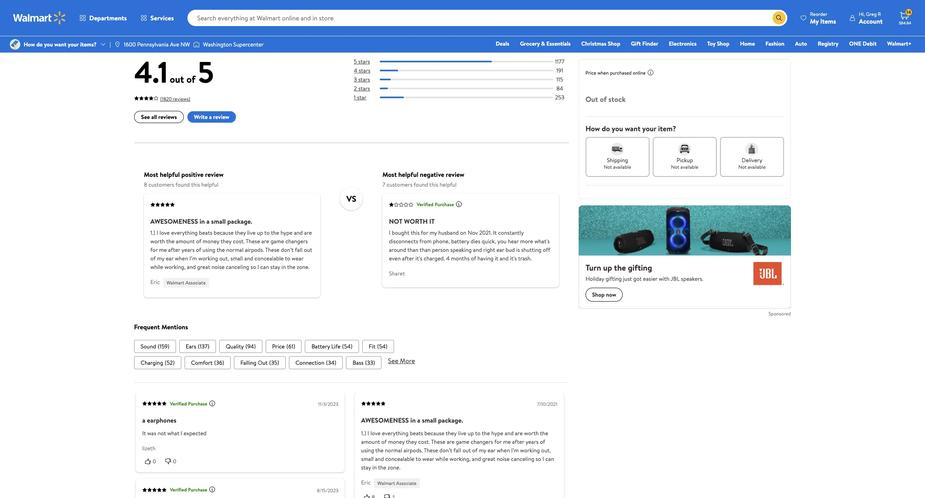 Task type: describe. For each thing, give the bounding box(es) containing it.
1 0 button from the left
[[142, 458, 163, 466]]

fit (54)
[[369, 343, 388, 351]]

gift finder link
[[628, 39, 663, 48]]

helpful left the positive
[[160, 170, 180, 179]]

my inside 1.) i love everything beats because they live up to the hype and are worth the amount of money they cost. these are game changers for me after years of using the normal airpods. these don't fall out of my ear when i'm working out, small and concealable to wear while working, and great noise canceling so i can stay in the zone.
[[479, 447, 487, 455]]

a earphones
[[142, 416, 177, 425]]

ear inside 1.) i love everything beats because they live up to the hype and are worth the amount of money they cost. these are game changers for me after years of using the normal airpods. these don't fall out of my ear when i'm working out, small and concealable to wear while working, and great noise canceling so i can stay in the zone.
[[488, 447, 496, 455]]

person
[[432, 246, 449, 254]]

fashion
[[766, 40, 785, 48]]

verified purchase for 11/3/2023
[[170, 400, 207, 407]]

verified purchase information image
[[209, 486, 216, 493]]

1 horizontal spatial walmart associate
[[378, 480, 417, 487]]

want for items?
[[54, 40, 66, 49]]

1 vertical spatial walmart
[[378, 480, 395, 487]]

nw
[[181, 40, 190, 49]]

it
[[430, 217, 435, 226]]

r
[[879, 10, 882, 17]]

11/3/2023
[[318, 401, 339, 408]]

awesomeness for awesomeness in a small package. 1.) i love everything beats because they live up to the hype and are worth the amount of money they cost. these are game changers for me after years of using the normal airpods. these don't fall out of my ear when i'm working out, small and concealable to wear while working, and great noise canceling so i can stay in the zone.
[[151, 217, 198, 226]]

price for price (61)
[[272, 343, 285, 351]]

comfort (36)
[[191, 359, 224, 367]]

trash.
[[519, 254, 532, 262]]

how do you want your item?
[[586, 124, 677, 134]]

list item containing sound
[[134, 340, 176, 353]]

2
[[354, 84, 357, 93]]

can inside awesomeness in a small package. 1.) i love everything beats because they live up to the hype and are worth the amount of money they cost. these are game changers for me after years of using the normal airpods. these don't fall out of my ear when i'm working out, small and concealable to wear while working, and great noise canceling so i can stay in the zone.
[[261, 263, 269, 271]]

years inside awesomeness in a small package. 1.) i love everything beats because they live up to the hype and are worth the amount of money they cost. these are game changers for me after years of using the normal airpods. these don't fall out of my ear when i'm working out, small and concealable to wear while working, and great noise canceling so i can stay in the zone.
[[182, 246, 195, 254]]

available for shipping
[[614, 164, 632, 171]]

great inside awesomeness in a small package. 1.) i love everything beats because they live up to the hype and are worth the amount of money they cost. these are game changers for me after years of using the normal airpods. these don't fall out of my ear when i'm working out, small and concealable to wear while working, and great noise canceling so i can stay in the zone.
[[197, 263, 210, 271]]

your for item?
[[643, 124, 657, 134]]

(1820 reviews)
[[160, 95, 190, 102]]

0 vertical spatial walmart associate
[[167, 279, 206, 286]]

pickup
[[677, 156, 694, 164]]

bud
[[506, 246, 515, 254]]

working, inside awesomeness in a small package. 1.) i love everything beats because they live up to the hype and are worth the amount of money they cost. these are game changers for me after years of using the normal airpods. these don't fall out of my ear when i'm working out, small and concealable to wear while working, and great noise canceling so i can stay in the zone.
[[165, 263, 186, 271]]

bass (33)
[[353, 359, 375, 367]]

shop for toy shop
[[718, 40, 730, 48]]

(52)
[[165, 359, 175, 367]]

1 0 from the left
[[153, 458, 156, 465]]

cost. inside awesomeness in a small package. 1.) i love everything beats because they live up to the hype and are worth the amount of money they cost. these are game changers for me after years of using the normal airpods. these don't fall out of my ear when i'm working out, small and concealable to wear while working, and great noise canceling so i can stay in the zone.
[[233, 237, 245, 245]]

i'm inside 1.) i love everything beats because they live up to the hype and are worth the amount of money they cost. these are game changers for me after years of using the normal airpods. these don't fall out of my ear when i'm working out, small and concealable to wear while working, and great noise canceling so i can stay in the zone.
[[512, 447, 519, 455]]

sound (159)
[[141, 343, 170, 351]]

helpful left negative
[[399, 170, 419, 179]]

when inside awesomeness in a small package. 1.) i love everything beats because they live up to the hype and are worth the amount of money they cost. these are game changers for me after years of using the normal airpods. these don't fall out of my ear when i'm working out, small and concealable to wear while working, and great noise canceling so i can stay in the zone.
[[175, 254, 188, 262]]

1 vertical spatial reviews
[[158, 113, 177, 121]]

5 stars
[[354, 57, 370, 65]]

hi,
[[860, 10, 866, 17]]

fall inside 1.) i love everything beats because they live up to the hype and are worth the amount of money they cost. these are game changers for me after years of using the normal airpods. these don't fall out of my ear when i'm working out, small and concealable to wear while working, and great noise canceling so i can stay in the zone.
[[454, 447, 462, 455]]

grocery & essentials link
[[517, 39, 575, 48]]

list item containing charging
[[134, 356, 181, 369]]

legal information image
[[648, 69, 654, 76]]

charged.
[[424, 254, 445, 262]]

for inside awesomeness in a small package. 1.) i love everything beats because they live up to the hype and are worth the amount of money they cost. these are game changers for me after years of using the normal airpods. these don't fall out of my ear when i'm working out, small and concealable to wear while working, and great noise canceling so i can stay in the zone.
[[151, 246, 158, 254]]

1 horizontal spatial associate
[[397, 480, 417, 487]]

essentials
[[547, 40, 571, 48]]

0 vertical spatial walmart
[[167, 279, 184, 286]]

what
[[168, 429, 179, 438]]

phone,
[[433, 237, 450, 245]]

charging
[[141, 359, 163, 367]]

years inside 1.) i love everything beats because they live up to the hype and are worth the amount of money they cost. these are game changers for me after years of using the normal airpods. these don't fall out of my ear when i'm working out, small and concealable to wear while working, and great noise canceling so i can stay in the zone.
[[526, 438, 539, 446]]

departments button
[[73, 8, 134, 28]]

write a review
[[194, 113, 230, 121]]

money inside awesomeness in a small package. 1.) i love everything beats because they live up to the hype and are worth the amount of money they cost. these are game changers for me after years of using the normal airpods. these don't fall out of my ear when i'm working out, small and concealable to wear while working, and great noise canceling so i can stay in the zone.
[[203, 237, 220, 245]]

package. for awesomeness in a small package. 1.) i love everything beats because they live up to the hype and are worth the amount of money they cost. these are game changers for me after years of using the normal airpods. these don't fall out of my ear when i'm working out, small and concealable to wear while working, and great noise canceling so i can stay in the zone.
[[227, 217, 253, 226]]

up inside 1.) i love everything beats because they live up to the hype and are worth the amount of money they cost. these are game changers for me after years of using the normal airpods. these don't fall out of my ear when i'm working out, small and concealable to wear while working, and great noise canceling so i can stay in the zone.
[[468, 429, 474, 438]]

when inside 1.) i love everything beats because they live up to the hype and are worth the amount of money they cost. these are game changers for me after years of using the normal airpods. these don't fall out of my ear when i'm working out, small and concealable to wear while working, and great noise canceling so i can stay in the zone.
[[497, 447, 510, 455]]

ear inside not worth it i bought this for my husband on nov 2021. it constantly disconnects from phone, battery dies quick, you hear more what's around than than person speaking and right ear bud is shutting off even after it's charged. 4 months of having it and it's trash.
[[497, 246, 505, 254]]

0 horizontal spatial 5
[[198, 51, 214, 92]]

it
[[495, 254, 499, 262]]

services
[[151, 13, 174, 22]]

right
[[484, 246, 496, 254]]

deals
[[496, 40, 510, 48]]

your for items?
[[68, 40, 79, 49]]

you for how do you want your item?
[[612, 124, 624, 134]]

 image for how
[[10, 39, 20, 50]]

working inside awesomeness in a small package. 1.) i love everything beats because they live up to the hype and are worth the amount of money they cost. these are game changers for me after years of using the normal airpods. these don't fall out of my ear when i'm working out, small and concealable to wear while working, and great noise canceling so i can stay in the zone.
[[199, 254, 218, 262]]

most for most helpful positive review
[[144, 170, 158, 179]]

1177
[[556, 57, 565, 65]]

do for how do you want your items?
[[36, 40, 43, 49]]

i inside not worth it i bought this for my husband on nov 2021. it constantly disconnects from phone, battery dies quick, you hear more what's around than than person speaking and right ear bud is shutting off even after it's charged. 4 months of having it and it's trash.
[[389, 229, 391, 237]]

2 than from the left
[[420, 246, 431, 254]]

what's
[[535, 237, 550, 245]]

zone. inside 1.) i love everything beats because they live up to the hype and are worth the amount of money they cost. these are game changers for me after years of using the normal airpods. these don't fall out of my ear when i'm working out, small and concealable to wear while working, and great noise canceling so i can stay in the zone.
[[388, 464, 401, 472]]

worth inside 1.) i love everything beats because they live up to the hype and are worth the amount of money they cost. these are game changers for me after years of using the normal airpods. these don't fall out of my ear when i'm working out, small and concealable to wear while working, and great noise canceling so i can stay in the zone.
[[525, 429, 539, 438]]

hype inside awesomeness in a small package. 1.) i love everything beats because they live up to the hype and are worth the amount of money they cost. these are game changers for me after years of using the normal airpods. these don't fall out of my ear when i'm working out, small and concealable to wear while working, and great noise canceling so i can stay in the zone.
[[281, 229, 293, 237]]

money inside 1.) i love everything beats because they live up to the hype and are worth the amount of money they cost. these are game changers for me after years of using the normal airpods. these don't fall out of my ear when i'm working out, small and concealable to wear while working, and great noise canceling so i can stay in the zone.
[[388, 438, 405, 446]]

 image for washington
[[193, 40, 200, 49]]

out inside list item
[[258, 359, 268, 367]]

washington
[[203, 40, 232, 49]]

after inside awesomeness in a small package. 1.) i love everything beats because they live up to the hype and are worth the amount of money they cost. these are game changers for me after years of using the normal airpods. these don't fall out of my ear when i'm working out, small and concealable to wear while working, and great noise canceling so i can stay in the zone.
[[168, 246, 180, 254]]

wear inside 1.) i love everything beats because they live up to the hype and are worth the amount of money they cost. these are game changers for me after years of using the normal airpods. these don't fall out of my ear when i'm working out, small and concealable to wear while working, and great noise canceling so i can stay in the zone.
[[423, 455, 435, 463]]

nov
[[468, 229, 478, 237]]

out inside awesomeness in a small package. 1.) i love everything beats because they live up to the hype and are worth the amount of money they cost. these are game changers for me after years of using the normal airpods. these don't fall out of my ear when i'm working out, small and concealable to wear while working, and great noise canceling so i can stay in the zone.
[[304, 246, 313, 254]]

1 vertical spatial verified purchase information image
[[209, 400, 216, 407]]

great inside 1.) i love everything beats because they live up to the hype and are worth the amount of money they cost. these are game changers for me after years of using the normal airpods. these don't fall out of my ear when i'm working out, small and concealable to wear while working, and great noise canceling so i can stay in the zone.
[[483, 455, 496, 463]]

ears (137)
[[186, 343, 210, 351]]

was
[[147, 429, 156, 438]]

concealable inside 1.) i love everything beats because they live up to the hype and are worth the amount of money they cost. these are game changers for me after years of using the normal airpods. these don't fall out of my ear when i'm working out, small and concealable to wear while working, and great noise canceling so i can stay in the zone.
[[386, 455, 415, 463]]

 image for 1600
[[114, 41, 121, 48]]

customer
[[134, 28, 176, 42]]

progress bar for 253
[[380, 97, 554, 98]]

me inside awesomeness in a small package. 1.) i love everything beats because they live up to the hype and are worth the amount of money they cost. these are game changers for me after years of using the normal airpods. these don't fall out of my ear when i'm working out, small and concealable to wear while working, and great noise canceling so i can stay in the zone.
[[159, 246, 167, 254]]

amount inside 1.) i love everything beats because they live up to the hype and are worth the amount of money they cost. these are game changers for me after years of using the normal airpods. these don't fall out of my ear when i'm working out, small and concealable to wear while working, and great noise canceling so i can stay in the zone.
[[362, 438, 380, 446]]

1 than from the left
[[408, 246, 419, 254]]

can inside 1.) i love everything beats because they live up to the hype and are worth the amount of money they cost. these are game changers for me after years of using the normal airpods. these don't fall out of my ear when i'm working out, small and concealable to wear while working, and great noise canceling so i can stay in the zone.
[[546, 455, 555, 463]]

2 (54) from the left
[[377, 343, 388, 351]]

reviews)
[[173, 95, 190, 102]]

2 stars
[[354, 84, 370, 93]]

2 horizontal spatial when
[[598, 69, 609, 76]]

out of stock
[[586, 94, 626, 104]]

working inside 1.) i love everything beats because they live up to the hype and are worth the amount of money they cost. these are game changers for me after years of using the normal airpods. these don't fall out of my ear when i'm working out, small and concealable to wear while working, and great noise canceling so i can stay in the zone.
[[521, 447, 540, 455]]

reorder my items
[[811, 10, 837, 25]]

not for shipping
[[604, 164, 613, 171]]

battery life (54)
[[312, 343, 353, 351]]

electronics
[[670, 40, 697, 48]]

stay inside 1.) i love everything beats because they live up to the hype and are worth the amount of money they cost. these are game changers for me after years of using the normal airpods. these don't fall out of my ear when i'm working out, small and concealable to wear while working, and great noise canceling so i can stay in the zone.
[[362, 464, 371, 472]]

live inside awesomeness in a small package. 1.) i love everything beats because they live up to the hype and are worth the amount of money they cost. these are game changers for me after years of using the normal airpods. these don't fall out of my ear when i'm working out, small and concealable to wear while working, and great noise canceling so i can stay in the zone.
[[247, 229, 256, 237]]

using inside 1.) i love everything beats because they live up to the hype and are worth the amount of money they cost. these are game changers for me after years of using the normal airpods. these don't fall out of my ear when i'm working out, small and concealable to wear while working, and great noise canceling so i can stay in the zone.
[[362, 447, 374, 455]]

you for how do you want your items?
[[44, 40, 53, 49]]

it was not what i expected
[[142, 429, 207, 438]]

progress bar for 84
[[380, 88, 554, 89]]

intent image for delivery image
[[746, 143, 759, 156]]

3
[[354, 75, 357, 83]]

quality (94)
[[226, 343, 256, 351]]

around
[[389, 246, 407, 254]]

falling
[[241, 359, 257, 367]]

(94)
[[246, 343, 256, 351]]

live inside 1.) i love everything beats because they live up to the hype and are worth the amount of money they cost. these are game changers for me after years of using the normal airpods. these don't fall out of my ear when i'm working out, small and concealable to wear while working, and great noise canceling so i can stay in the zone.
[[458, 429, 467, 438]]

a inside awesomeness in a small package. 1.) i love everything beats because they live up to the hype and are worth the amount of money they cost. these are game changers for me after years of using the normal airpods. these don't fall out of my ear when i'm working out, small and concealable to wear while working, and great noise canceling so i can stay in the zone.
[[207, 217, 210, 226]]

falling out (35)
[[241, 359, 279, 367]]

0 vertical spatial out
[[586, 94, 599, 104]]

not worth it i bought this for my husband on nov 2021. it constantly disconnects from phone, battery dies quick, you hear more what's around than than person speaking and right ear bud is shutting off even after it's charged. 4 months of having it and it's trash.
[[389, 217, 551, 262]]

purchase for 8/15/2023
[[188, 487, 207, 493]]

review for most helpful positive review
[[205, 170, 224, 179]]

3 stars
[[354, 75, 370, 83]]

1 horizontal spatial 5
[[354, 57, 357, 65]]

available for pickup
[[681, 164, 699, 171]]

most helpful negative review 7 customers found this helpful
[[383, 170, 465, 189]]

comfort
[[191, 359, 213, 367]]

list item containing battery life
[[305, 340, 359, 353]]

want for item?
[[626, 124, 641, 134]]

so inside 1.) i love everything beats because they live up to the hype and are worth the amount of money they cost. these are game changers for me after years of using the normal airpods. these don't fall out of my ear when i'm working out, small and concealable to wear while working, and great noise canceling so i can stay in the zone.
[[536, 455, 542, 463]]

7/10/2021
[[538, 401, 558, 408]]

0 vertical spatial 4
[[354, 66, 358, 74]]

this inside not worth it i bought this for my husband on nov 2021. it constantly disconnects from phone, battery dies quick, you hear more what's around than than person speaking and right ear bud is shutting off even after it's charged. 4 months of having it and it's trash.
[[411, 229, 420, 237]]

list containing sound
[[134, 340, 569, 353]]

online
[[633, 69, 646, 76]]

how for how do you want your items?
[[24, 40, 35, 49]]

2 it's from the left
[[510, 254, 517, 262]]

because inside 1.) i love everything beats because they live up to the hype and are worth the amount of money they cost. these are game changers for me after years of using the normal airpods. these don't fall out of my ear when i'm working out, small and concealable to wear while working, and great noise canceling so i can stay in the zone.
[[425, 429, 445, 438]]

one debit
[[850, 40, 878, 48]]

stars for 4 stars
[[359, 66, 371, 74]]

more
[[400, 356, 415, 365]]

(61)
[[287, 343, 296, 351]]

in inside 1.) i love everything beats because they live up to the hype and are worth the amount of money they cost. these are game changers for me after years of using the normal airpods. these don't fall out of my ear when i'm working out, small and concealable to wear while working, and great noise canceling so i can stay in the zone.
[[373, 464, 377, 472]]

write
[[194, 113, 208, 121]]

don't inside awesomeness in a small package. 1.) i love everything beats because they live up to the hype and are worth the amount of money they cost. these are game changers for me after years of using the normal airpods. these don't fall out of my ear when i'm working out, small and concealable to wear while working, and great noise canceling so i can stay in the zone.
[[281, 246, 294, 254]]

fall inside awesomeness in a small package. 1.) i love everything beats because they live up to the hype and are worth the amount of money they cost. these are game changers for me after years of using the normal airpods. these don't fall out of my ear when i'm working out, small and concealable to wear while working, and great noise canceling so i can stay in the zone.
[[295, 246, 303, 254]]

not
[[389, 217, 403, 226]]

gift finder
[[632, 40, 659, 48]]

1.) inside awesomeness in a small package. 1.) i love everything beats because they live up to the hype and are worth the amount of money they cost. these are game changers for me after years of using the normal airpods. these don't fall out of my ear when i'm working out, small and concealable to wear while working, and great noise canceling so i can stay in the zone.
[[151, 229, 155, 237]]

package. for awesomeness in a small package.
[[438, 416, 464, 425]]

sharet
[[389, 269, 405, 277]]

4.1 out of 5
[[134, 51, 214, 92]]

normal inside awesomeness in a small package. 1.) i love everything beats because they live up to the hype and are worth the amount of money they cost. these are game changers for me after years of using the normal airpods. these don't fall out of my ear when i'm working out, small and concealable to wear while working, and great noise canceling so i can stay in the zone.
[[226, 246, 244, 254]]

0 vertical spatial verified purchase
[[417, 201, 454, 208]]

beats inside 1.) i love everything beats because they live up to the hype and are worth the amount of money they cost. these are game changers for me after years of using the normal airpods. these don't fall out of my ear when i'm working out, small and concealable to wear while working, and great noise canceling so i can stay in the zone.
[[410, 429, 424, 438]]

Search search field
[[187, 10, 788, 26]]

hi, greg r account
[[860, 10, 884, 25]]

0 vertical spatial verified
[[417, 201, 434, 208]]

expected
[[184, 429, 207, 438]]

see for see more
[[388, 356, 399, 365]]

verified for 11/3/2023
[[170, 400, 187, 407]]

using inside awesomeness in a small package. 1.) i love everything beats because they live up to the hype and are worth the amount of money they cost. these are game changers for me after years of using the normal airpods. these don't fall out of my ear when i'm working out, small and concealable to wear while working, and great noise canceling so i can stay in the zone.
[[203, 246, 216, 254]]

working, inside 1.) i love everything beats because they live up to the hype and are worth the amount of money they cost. these are game changers for me after years of using the normal airpods. these don't fall out of my ear when i'm working out, small and concealable to wear while working, and great noise canceling so i can stay in the zone.
[[450, 455, 471, 463]]

shipping not available
[[604, 156, 632, 171]]

1 (54) from the left
[[342, 343, 353, 351]]

one debit link
[[846, 39, 881, 48]]

up inside awesomeness in a small package. 1.) i love everything beats because they live up to the hype and are worth the amount of money they cost. these are game changers for me after years of using the normal airpods. these don't fall out of my ear when i'm working out, small and concealable to wear while working, and great noise canceling so i can stay in the zone.
[[257, 229, 263, 237]]

not
[[158, 429, 166, 438]]

helpful down the positive
[[202, 180, 219, 189]]

not for delivery
[[739, 164, 747, 171]]

debit
[[864, 40, 878, 48]]

how do you want your items?
[[24, 40, 97, 49]]

my inside awesomeness in a small package. 1.) i love everything beats because they live up to the hype and are worth the amount of money they cost. these are game changers for me after years of using the normal airpods. these don't fall out of my ear when i'm working out, small and concealable to wear while working, and great noise canceling so i can stay in the zone.
[[157, 254, 165, 262]]

out, inside 1.) i love everything beats because they live up to the hype and are worth the amount of money they cost. these are game changers for me after years of using the normal airpods. these don't fall out of my ear when i'm working out, small and concealable to wear while working, and great noise canceling so i can stay in the zone.
[[542, 447, 551, 455]]

stars for 2 stars
[[359, 84, 370, 93]]

finder
[[643, 40, 659, 48]]

toy shop link
[[704, 39, 734, 48]]

amount inside awesomeness in a small package. 1.) i love everything beats because they live up to the hype and are worth the amount of money they cost. these are game changers for me after years of using the normal airpods. these don't fall out of my ear when i'm working out, small and concealable to wear while working, and great noise canceling so i can stay in the zone.
[[176, 237, 195, 245]]

1 vertical spatial eric
[[362, 479, 371, 487]]

having
[[478, 254, 494, 262]]

airpods. inside 1.) i love everything beats because they live up to the hype and are worth the amount of money they cost. these are game changers for me after years of using the normal airpods. these don't fall out of my ear when i'm working out, small and concealable to wear while working, and great noise canceling so i can stay in the zone.
[[404, 447, 423, 455]]

intent image for pickup image
[[679, 143, 692, 156]]

worth inside awesomeness in a small package. 1.) i love everything beats because they live up to the hype and are worth the amount of money they cost. these are game changers for me after years of using the normal airpods. these don't fall out of my ear when i'm working out, small and concealable to wear while working, and great noise canceling so i can stay in the zone.
[[151, 237, 165, 245]]

1600 pennsylvania ave nw
[[124, 40, 190, 49]]

deals link
[[493, 39, 514, 48]]

items
[[821, 17, 837, 25]]

services button
[[134, 8, 181, 28]]

changers inside 1.) i love everything beats because they live up to the hype and are worth the amount of money they cost. these are game changers for me after years of using the normal airpods. these don't fall out of my ear when i'm working out, small and concealable to wear while working, and great noise canceling so i can stay in the zone.
[[471, 438, 494, 446]]

1 horizontal spatial reviews
[[178, 28, 210, 42]]

delivery
[[742, 156, 763, 164]]

found for negative
[[414, 180, 429, 189]]



Task type: locate. For each thing, give the bounding box(es) containing it.
shipping
[[608, 156, 629, 164]]

see inside list
[[388, 356, 399, 365]]

available for delivery
[[749, 164, 766, 171]]

0 horizontal spatial changers
[[286, 237, 308, 245]]

0 horizontal spatial hype
[[281, 229, 293, 237]]

are
[[304, 229, 312, 237], [262, 237, 269, 245], [515, 429, 523, 438], [447, 438, 455, 446]]

noise inside 1.) i love everything beats because they live up to the hype and are worth the amount of money they cost. these are game changers for me after years of using the normal airpods. these don't fall out of my ear when i'm working out, small and concealable to wear while working, and great noise canceling so i can stay in the zone.
[[497, 455, 510, 463]]

1 horizontal spatial 0
[[173, 458, 176, 465]]

purchase for 11/3/2023
[[188, 400, 207, 407]]

Walmart Site-Wide search field
[[187, 10, 788, 26]]

customers inside 'most helpful negative review 7 customers found this helpful'
[[387, 180, 413, 189]]

everything inside 1.) i love everything beats because they live up to the hype and are worth the amount of money they cost. these are game changers for me after years of using the normal airpods. these don't fall out of my ear when i'm working out, small and concealable to wear while working, and great noise canceling so i can stay in the zone.
[[382, 429, 409, 438]]

everything inside awesomeness in a small package. 1.) i love everything beats because they live up to the hype and are worth the amount of money they cost. these are game changers for me after years of using the normal airpods. these don't fall out of my ear when i'm working out, small and concealable to wear while working, and great noise canceling so i can stay in the zone.
[[171, 229, 198, 237]]

1 horizontal spatial 1.)
[[362, 429, 366, 438]]

$84.84
[[900, 20, 912, 26]]

hear
[[508, 237, 519, 245]]

list item containing fit
[[363, 340, 394, 353]]

out left the stock
[[586, 94, 599, 104]]

out inside 4.1 out of 5
[[170, 72, 184, 86]]

hype
[[281, 229, 293, 237], [492, 429, 504, 438]]

14
[[907, 9, 912, 16]]

this for positive
[[191, 180, 200, 189]]

registry link
[[815, 39, 843, 48]]

after inside not worth it i bought this for my husband on nov 2021. it constantly disconnects from phone, battery dies quick, you hear more what's around than than person speaking and right ear bud is shutting off even after it's charged. 4 months of having it and it's trash.
[[402, 254, 414, 262]]

4 progress bar from the top
[[380, 88, 554, 89]]

cost.
[[233, 237, 245, 245], [419, 438, 430, 446]]

reviews
[[178, 28, 210, 42], [158, 113, 177, 121]]

review right the positive
[[205, 170, 224, 179]]

1 horizontal spatial worth
[[525, 429, 539, 438]]

list item down (94)
[[234, 356, 286, 369]]

3 not from the left
[[739, 164, 747, 171]]

awesomeness
[[151, 217, 198, 226], [362, 416, 409, 425]]

not inside delivery not available
[[739, 164, 747, 171]]

1 horizontal spatial great
[[483, 455, 496, 463]]

walmart
[[167, 279, 184, 286], [378, 480, 395, 487]]

verified purchase for 8/15/2023
[[170, 487, 207, 493]]

1 horizontal spatial want
[[626, 124, 641, 134]]

available down the intent image for pickup on the top
[[681, 164, 699, 171]]

list item containing connection
[[289, 356, 343, 369]]

0 vertical spatial working,
[[165, 263, 186, 271]]

see left all
[[141, 113, 150, 121]]

0 horizontal spatial when
[[175, 254, 188, 262]]

4 up '3'
[[354, 66, 358, 74]]

1 most from the left
[[144, 170, 158, 179]]

sponsored
[[769, 310, 792, 317]]

found inside most helpful positive review 8 customers found this helpful
[[176, 180, 190, 189]]

not down intent image for shipping
[[604, 164, 613, 171]]

1 found from the left
[[176, 180, 190, 189]]

game inside 1.) i love everything beats because they live up to the hype and are worth the amount of money they cost. these are game changers for me after years of using the normal airpods. these don't fall out of my ear when i'm working out, small and concealable to wear while working, and great noise canceling so i can stay in the zone.
[[456, 438, 470, 446]]

love inside awesomeness in a small package. 1.) i love everything beats because they live up to the hype and are worth the amount of money they cost. these are game changers for me after years of using the normal airpods. these don't fall out of my ear when i'm working out, small and concealable to wear while working, and great noise canceling so i can stay in the zone.
[[160, 229, 170, 237]]

1 horizontal spatial love
[[371, 429, 381, 438]]

your left item?
[[643, 124, 657, 134]]

review right negative
[[446, 170, 465, 179]]

search icon image
[[777, 15, 783, 21]]

2 0 button from the left
[[163, 458, 183, 466]]

2 customers from the left
[[387, 180, 413, 189]]

customers right 7
[[387, 180, 413, 189]]

1 horizontal spatial verified purchase information image
[[456, 201, 463, 207]]

package. inside awesomeness in a small package. 1.) i love everything beats because they live up to the hype and are worth the amount of money they cost. these are game changers for me after years of using the normal airpods. these don't fall out of my ear when i'm working out, small and concealable to wear while working, and great noise canceling so i can stay in the zone.
[[227, 217, 253, 226]]

you up intent image for shipping
[[612, 124, 624, 134]]

verified left verified purchase information icon
[[170, 487, 187, 493]]

awesomeness inside awesomeness in a small package. 1.) i love everything beats because they live up to the hype and are worth the amount of money they cost. these are game changers for me after years of using the normal airpods. these don't fall out of my ear when i'm working out, small and concealable to wear while working, and great noise canceling so i can stay in the zone.
[[151, 217, 198, 226]]

0 vertical spatial airpods.
[[245, 246, 264, 254]]

1 horizontal spatial (54)
[[377, 343, 388, 351]]

it left 'was'
[[142, 429, 146, 438]]

0 horizontal spatial 1.)
[[151, 229, 155, 237]]

hype inside 1.) i love everything beats because they live up to the hype and are worth the amount of money they cost. these are game changers for me after years of using the normal airpods. these don't fall out of my ear when i'm working out, small and concealable to wear while working, and great noise canceling so i can stay in the zone.
[[492, 429, 504, 438]]

0 horizontal spatial your
[[68, 40, 79, 49]]

awesomeness in a small package. 1.) i love everything beats because they live up to the hype and are worth the amount of money they cost. these are game changers for me after years of using the normal airpods. these don't fall out of my ear when i'm working out, small and concealable to wear while working, and great noise canceling so i can stay in the zone.
[[151, 217, 313, 271]]

stars up 4 stars
[[359, 57, 370, 65]]

of inside not worth it i bought this for my husband on nov 2021. it constantly disconnects from phone, battery dies quick, you hear more what's around than than person speaking and right ear bud is shutting off even after it's charged. 4 months of having it and it's trash.
[[471, 254, 477, 262]]

items?
[[80, 40, 97, 49]]

available down intent image for delivery
[[749, 164, 766, 171]]

small inside 1.) i love everything beats because they live up to the hype and are worth the amount of money they cost. these are game changers for me after years of using the normal airpods. these don't fall out of my ear when i'm working out, small and concealable to wear while working, and great noise canceling so i can stay in the zone.
[[362, 455, 374, 463]]

list item down battery
[[289, 356, 343, 369]]

you left hear
[[498, 237, 507, 245]]

see more list
[[134, 356, 569, 369]]

1 horizontal spatial this
[[411, 229, 420, 237]]

found for positive
[[176, 180, 190, 189]]

2 vertical spatial for
[[495, 438, 502, 446]]

list
[[134, 340, 569, 353]]

how down out of stock
[[586, 124, 601, 134]]

0 vertical spatial wear
[[292, 254, 304, 262]]

(54) right fit
[[377, 343, 388, 351]]

purchase left verified purchase information icon
[[188, 487, 207, 493]]

list item down sound (159)
[[134, 356, 181, 369]]

wear
[[292, 254, 304, 262], [423, 455, 435, 463]]

than down disconnects
[[408, 246, 419, 254]]

0
[[153, 458, 156, 465], [173, 458, 176, 465]]

2 horizontal spatial you
[[612, 124, 624, 134]]

connection
[[296, 359, 325, 367]]

2 not from the left
[[672, 164, 680, 171]]

verified up it
[[417, 201, 434, 208]]

christmas shop
[[582, 40, 621, 48]]

progress bar for 191
[[380, 70, 554, 71]]

1 horizontal spatial working,
[[450, 455, 471, 463]]

of inside 4.1 out of 5
[[187, 72, 196, 86]]

helpful
[[160, 170, 180, 179], [399, 170, 419, 179], [202, 180, 219, 189], [440, 180, 457, 189]]

1 it's from the left
[[416, 254, 423, 262]]

most
[[144, 170, 158, 179], [383, 170, 397, 179]]

1 horizontal spatial your
[[643, 124, 657, 134]]

list item containing quality
[[219, 340, 263, 353]]

stars right '3'
[[359, 75, 370, 83]]

most helpful positive review 8 customers found this helpful
[[144, 170, 224, 189]]

normal inside 1.) i love everything beats because they live up to the hype and are worth the amount of money they cost. these are game changers for me after years of using the normal airpods. these don't fall out of my ear when i'm working out, small and concealable to wear while working, and great noise canceling so i can stay in the zone.
[[385, 447, 403, 455]]

1 horizontal spatial zone.
[[388, 464, 401, 472]]

off
[[543, 246, 551, 254]]

shutting
[[522, 246, 542, 254]]

& left ratings
[[212, 28, 219, 42]]

while inside awesomeness in a small package. 1.) i love everything beats because they live up to the hype and are worth the amount of money they cost. these are game changers for me after years of using the normal airpods. these don't fall out of my ear when i'm working out, small and concealable to wear while working, and great noise canceling so i can stay in the zone.
[[151, 263, 163, 271]]

great
[[197, 263, 210, 271], [483, 455, 496, 463]]

list item up the falling
[[219, 340, 263, 353]]

this down worth
[[411, 229, 420, 237]]

progress bar
[[380, 61, 554, 62], [380, 70, 554, 71], [380, 79, 554, 80], [380, 88, 554, 89], [380, 97, 554, 98]]

changers inside awesomeness in a small package. 1.) i love everything beats because they live up to the hype and are worth the amount of money they cost. these are game changers for me after years of using the normal airpods. these don't fall out of my ear when i'm working out, small and concealable to wear while working, and great noise canceling so i can stay in the zone.
[[286, 237, 308, 245]]

0 vertical spatial purchase
[[435, 201, 454, 208]]

|
[[110, 40, 111, 49]]

0 vertical spatial ear
[[497, 246, 505, 254]]

not for pickup
[[672, 164, 680, 171]]

1 progress bar from the top
[[380, 61, 554, 62]]

canceling inside awesomeness in a small package. 1.) i love everything beats because they live up to the hype and are worth the amount of money they cost. these are game changers for me after years of using the normal airpods. these don't fall out of my ear when i'm working out, small and concealable to wear while working, and great noise canceling so i can stay in the zone.
[[226, 263, 249, 271]]

after inside 1.) i love everything beats because they live up to the hype and are worth the amount of money they cost. these are game changers for me after years of using the normal airpods. these don't fall out of my ear when i'm working out, small and concealable to wear while working, and great noise canceling so i can stay in the zone.
[[513, 438, 525, 446]]

shop
[[608, 40, 621, 48], [718, 40, 730, 48]]

0 horizontal spatial see
[[141, 113, 150, 121]]

while inside 1.) i love everything beats because they live up to the hype and are worth the amount of money they cost. these are game changers for me after years of using the normal airpods. these don't fall out of my ear when i'm working out, small and concealable to wear while working, and great noise canceling so i can stay in the zone.
[[436, 455, 449, 463]]

0 vertical spatial beats
[[199, 229, 212, 237]]

84
[[557, 84, 564, 93]]

because inside awesomeness in a small package. 1.) i love everything beats because they live up to the hype and are worth the amount of money they cost. these are game changers for me after years of using the normal airpods. these don't fall out of my ear when i'm working out, small and concealable to wear while working, and great noise canceling so i can stay in the zone.
[[214, 229, 234, 237]]

1 vertical spatial live
[[458, 429, 467, 438]]

price for price when purchased online
[[586, 69, 597, 76]]

see for see all reviews
[[141, 113, 150, 121]]

(137)
[[198, 343, 210, 351]]

1 horizontal spatial concealable
[[386, 455, 415, 463]]

0 horizontal spatial associate
[[186, 279, 206, 286]]

list item up (33)
[[363, 340, 394, 353]]

canceling
[[226, 263, 249, 271], [511, 455, 535, 463]]

verified for 8/15/2023
[[170, 487, 187, 493]]

1 horizontal spatial cost.
[[419, 438, 430, 446]]

5 up 4 stars
[[354, 57, 357, 65]]

2 horizontal spatial after
[[513, 438, 525, 446]]

do down out of stock
[[602, 124, 611, 134]]

this inside 'most helpful negative review 7 customers found this helpful'
[[430, 180, 439, 189]]

1 customers from the left
[[149, 180, 174, 189]]

1 vertical spatial because
[[425, 429, 445, 438]]

& inside grocery & essentials link
[[542, 40, 546, 48]]

found
[[176, 180, 190, 189], [414, 180, 429, 189]]

purchase up husband
[[435, 201, 454, 208]]

0 horizontal spatial do
[[36, 40, 43, 49]]

customers for most helpful negative review
[[387, 180, 413, 189]]

you down walmart image
[[44, 40, 53, 49]]

they
[[235, 229, 246, 237], [221, 237, 232, 245], [446, 429, 457, 438], [406, 438, 417, 446]]

how down walmart image
[[24, 40, 35, 49]]

price inside list item
[[272, 343, 285, 351]]

me inside 1.) i love everything beats because they live up to the hype and are worth the amount of money they cost. these are game changers for me after years of using the normal airpods. these don't fall out of my ear when i'm working out, small and concealable to wear while working, and great noise canceling so i can stay in the zone.
[[504, 438, 511, 446]]

1 horizontal spatial my
[[430, 229, 437, 237]]

want left items?
[[54, 40, 66, 49]]

0 vertical spatial concealable
[[255, 254, 284, 262]]

1 vertical spatial awesomeness
[[362, 416, 409, 425]]

1 vertical spatial stay
[[362, 464, 371, 472]]

1.) i love everything beats because they live up to the hype and are worth the amount of money they cost. these are game changers for me after years of using the normal airpods. these don't fall out of my ear when i'm working out, small and concealable to wear while working, and great noise canceling so i can stay in the zone.
[[362, 429, 555, 472]]

stay inside awesomeness in a small package. 1.) i love everything beats because they live up to the hype and are worth the amount of money they cost. these are game changers for me after years of using the normal airpods. these don't fall out of my ear when i'm working out, small and concealable to wear while working, and great noise canceling so i can stay in the zone.
[[271, 263, 280, 271]]

this for negative
[[430, 180, 439, 189]]

1 vertical spatial changers
[[471, 438, 494, 446]]

0 horizontal spatial most
[[144, 170, 158, 179]]

2 horizontal spatial available
[[749, 164, 766, 171]]

for inside 1.) i love everything beats because they live up to the hype and are worth the amount of money they cost. these are game changers for me after years of using the normal airpods. these don't fall out of my ear when i'm working out, small and concealable to wear while working, and great noise canceling so i can stay in the zone.
[[495, 438, 502, 446]]

verified purchase left verified purchase information icon
[[170, 487, 207, 493]]

253
[[556, 93, 565, 102]]

0 horizontal spatial  image
[[10, 39, 20, 50]]

i'm inside awesomeness in a small package. 1.) i love everything beats because they live up to the hype and are worth the amount of money they cost. these are game changers for me after years of using the normal airpods. these don't fall out of my ear when i'm working out, small and concealable to wear while working, and great noise canceling so i can stay in the zone.
[[190, 254, 197, 262]]

noise
[[212, 263, 225, 271], [497, 455, 510, 463]]

awesomeness for awesomeness in a small package.
[[362, 416, 409, 425]]

1 vertical spatial amount
[[362, 438, 380, 446]]

pickup not available
[[672, 156, 699, 171]]

pennsylvania
[[137, 40, 169, 49]]

1 vertical spatial fall
[[454, 447, 462, 455]]

3 progress bar from the top
[[380, 79, 554, 80]]

out inside 1.) i love everything beats because they live up to the hype and are worth the amount of money they cost. these are game changers for me after years of using the normal airpods. these don't fall out of my ear when i'm working out, small and concealable to wear while working, and great noise canceling so i can stay in the zone.
[[463, 447, 471, 455]]

3 available from the left
[[749, 164, 766, 171]]

this
[[191, 180, 200, 189], [430, 180, 439, 189], [411, 229, 420, 237]]

out left (35)
[[258, 359, 268, 367]]

supercenter
[[234, 40, 264, 49]]

verified purchase
[[417, 201, 454, 208], [170, 400, 207, 407], [170, 487, 207, 493]]

purchased
[[611, 69, 632, 76]]

0 button down lizeth
[[142, 458, 163, 466]]

4 inside not worth it i bought this for my husband on nov 2021. it constantly disconnects from phone, battery dies quick, you hear more what's around than than person speaking and right ear bud is shutting off even after it's charged. 4 months of having it and it's trash.
[[447, 254, 450, 262]]

verified up 'earphones' on the bottom of the page
[[170, 400, 187, 407]]

1 horizontal spatial after
[[402, 254, 414, 262]]

1 vertical spatial verified purchase
[[170, 400, 207, 407]]

& right grocery
[[542, 40, 546, 48]]

1 vertical spatial when
[[175, 254, 188, 262]]

list item up (34)
[[305, 340, 359, 353]]

2 most from the left
[[383, 170, 397, 179]]

account
[[860, 17, 884, 25]]

0 horizontal spatial &
[[212, 28, 219, 42]]

1 horizontal spatial &
[[542, 40, 546, 48]]

positive
[[181, 170, 204, 179]]

4.1
[[134, 51, 168, 92]]

price (61)
[[272, 343, 296, 351]]

wear inside awesomeness in a small package. 1.) i love everything beats because they live up to the hype and are worth the amount of money they cost. these are game changers for me after years of using the normal airpods. these don't fall out of my ear when i'm working out, small and concealable to wear while working, and great noise canceling so i can stay in the zone.
[[292, 254, 304, 262]]

0 vertical spatial so
[[251, 263, 256, 271]]

found inside 'most helpful negative review 7 customers found this helpful'
[[414, 180, 429, 189]]

it inside not worth it i bought this for my husband on nov 2021. it constantly disconnects from phone, battery dies quick, you hear more what's around than than person speaking and right ear bud is shutting off even after it's charged. 4 months of having it and it's trash.
[[494, 229, 497, 237]]

helpful down negative
[[440, 180, 457, 189]]

2 progress bar from the top
[[380, 70, 554, 71]]

worth
[[404, 217, 428, 226]]

intent image for shipping image
[[612, 143, 625, 156]]

review
[[213, 113, 230, 121], [205, 170, 224, 179], [446, 170, 465, 179]]

1.) inside 1.) i love everything beats because they live up to the hype and are worth the amount of money they cost. these are game changers for me after years of using the normal airpods. these don't fall out of my ear when i'm working out, small and concealable to wear while working, and great noise canceling so i can stay in the zone.
[[362, 429, 366, 438]]

0 horizontal spatial up
[[257, 229, 263, 237]]

1.)
[[151, 229, 155, 237], [362, 429, 366, 438]]

5 down washington
[[198, 51, 214, 92]]

customers inside most helpful positive review 8 customers found this helpful
[[149, 180, 174, 189]]

most inside most helpful positive review 8 customers found this helpful
[[144, 170, 158, 179]]

0 down it was not what i expected
[[173, 458, 176, 465]]

list item containing ears
[[179, 340, 216, 353]]

concealable inside awesomeness in a small package. 1.) i love everything beats because they live up to the hype and are worth the amount of money they cost. these are game changers for me after years of using the normal airpods. these don't fall out of my ear when i'm working out, small and concealable to wear while working, and great noise canceling so i can stay in the zone.
[[255, 254, 284, 262]]

list item containing price
[[266, 340, 302, 353]]

ratings
[[221, 28, 251, 42]]

see left more
[[388, 356, 399, 365]]

1 horizontal spatial normal
[[385, 447, 403, 455]]

most inside 'most helpful negative review 7 customers found this helpful'
[[383, 170, 397, 179]]

1 vertical spatial zone.
[[388, 464, 401, 472]]

list item up comfort
[[179, 340, 216, 353]]

out,
[[220, 254, 229, 262], [542, 447, 551, 455]]

found down negative
[[414, 180, 429, 189]]

1 vertical spatial can
[[546, 455, 555, 463]]

your left items?
[[68, 40, 79, 49]]

list item
[[134, 340, 176, 353], [179, 340, 216, 353], [219, 340, 263, 353], [266, 340, 302, 353], [305, 340, 359, 353], [363, 340, 394, 353], [134, 356, 181, 369], [185, 356, 231, 369], [234, 356, 286, 369], [289, 356, 343, 369], [346, 356, 382, 369]]

0 down lizeth
[[153, 458, 156, 465]]

list item containing bass
[[346, 356, 382, 369]]

price down the christmas
[[586, 69, 597, 76]]

not down the intent image for pickup on the top
[[672, 164, 680, 171]]

customers
[[149, 180, 174, 189], [387, 180, 413, 189]]

see more button
[[388, 356, 415, 365]]

1 vertical spatial ear
[[166, 254, 174, 262]]

0 horizontal spatial don't
[[281, 246, 294, 254]]

walmart associate
[[167, 279, 206, 286], [378, 480, 417, 487]]

(54) right life
[[342, 343, 353, 351]]

list item up (35)
[[266, 340, 302, 353]]

see
[[141, 113, 150, 121], [388, 356, 399, 365]]

0 vertical spatial eric
[[151, 278, 160, 286]]

verified purchase up it
[[417, 201, 454, 208]]

sound
[[141, 343, 156, 351]]

stay
[[271, 263, 280, 271], [362, 464, 371, 472]]

1 horizontal spatial me
[[504, 438, 511, 446]]

customers right 8
[[149, 180, 174, 189]]

progress bar for 115
[[380, 79, 554, 80]]

0 horizontal spatial how
[[24, 40, 35, 49]]

115
[[557, 75, 564, 83]]

1 shop from the left
[[608, 40, 621, 48]]

 image right |
[[114, 41, 121, 48]]

list item containing falling out
[[234, 356, 286, 369]]

1 horizontal spatial not
[[672, 164, 680, 171]]

0 button down the what
[[163, 458, 183, 466]]

0 horizontal spatial awesomeness
[[151, 217, 198, 226]]

list item down fit
[[346, 356, 382, 369]]

not inside shipping not available
[[604, 164, 613, 171]]

cost. inside 1.) i love everything beats because they live up to the hype and are worth the amount of money they cost. these are game changers for me after years of using the normal airpods. these don't fall out of my ear when i'm working out, small and concealable to wear while working, and great noise canceling so i can stay in the zone.
[[419, 438, 430, 446]]

most up 7
[[383, 170, 397, 179]]

1 horizontal spatial available
[[681, 164, 699, 171]]

it's down bud
[[510, 254, 517, 262]]

2 shop from the left
[[718, 40, 730, 48]]

walmart image
[[13, 11, 66, 24]]

0 horizontal spatial noise
[[212, 263, 225, 271]]

auto
[[796, 40, 808, 48]]

review inside most helpful positive review 8 customers found this helpful
[[205, 170, 224, 179]]

airpods. inside awesomeness in a small package. 1.) i love everything beats because they live up to the hype and are worth the amount of money they cost. these are game changers for me after years of using the normal airpods. these don't fall out of my ear when i'm working out, small and concealable to wear while working, and great noise canceling so i can stay in the zone.
[[245, 246, 264, 254]]

this down negative
[[430, 180, 439, 189]]

 image
[[10, 39, 20, 50], [193, 40, 200, 49], [114, 41, 121, 48]]

1 horizontal spatial package.
[[438, 416, 464, 425]]

review for most helpful negative review
[[446, 170, 465, 179]]

shop right toy
[[718, 40, 730, 48]]

2 found from the left
[[414, 180, 429, 189]]

1 horizontal spatial fall
[[454, 447, 462, 455]]

1 vertical spatial do
[[602, 124, 611, 134]]

0 vertical spatial my
[[430, 229, 437, 237]]

0 horizontal spatial while
[[151, 263, 163, 271]]

it's
[[416, 254, 423, 262], [510, 254, 517, 262]]

1 horizontal spatial money
[[388, 438, 405, 446]]

shop right the christmas
[[608, 40, 621, 48]]

available
[[614, 164, 632, 171], [681, 164, 699, 171], [749, 164, 766, 171]]

how for how do you want your item?
[[586, 124, 601, 134]]

 image down walmart image
[[10, 39, 20, 50]]

1
[[354, 93, 356, 102]]

see all reviews link
[[134, 111, 184, 123]]

available down intent image for shipping
[[614, 164, 632, 171]]

verified purchase information image
[[456, 201, 463, 207], [209, 400, 216, 407]]

4
[[354, 66, 358, 74], [447, 254, 450, 262]]

life
[[332, 343, 341, 351]]

auto link
[[792, 39, 812, 48]]

1 horizontal spatial everything
[[382, 429, 409, 438]]

0 horizontal spatial customers
[[149, 180, 174, 189]]

ear inside awesomeness in a small package. 1.) i love everything beats because they live up to the hype and are worth the amount of money they cost. these are game changers for me after years of using the normal airpods. these don't fall out of my ear when i'm working out, small and concealable to wear while working, and great noise canceling so i can stay in the zone.
[[166, 254, 174, 262]]

0 horizontal spatial (54)
[[342, 343, 353, 351]]

0 horizontal spatial for
[[151, 246, 158, 254]]

found down the positive
[[176, 180, 190, 189]]

you inside not worth it i bought this for my husband on nov 2021. it constantly disconnects from phone, battery dies quick, you hear more what's around than than person speaking and right ear bud is shutting off even after it's charged. 4 months of having it and it's trash.
[[498, 237, 507, 245]]

1 horizontal spatial  image
[[114, 41, 121, 48]]

star
[[357, 93, 367, 102]]

1 vertical spatial it
[[142, 429, 146, 438]]

1 vertical spatial out
[[304, 246, 313, 254]]

5 progress bar from the top
[[380, 97, 554, 98]]

this down the positive
[[191, 180, 200, 189]]

you
[[44, 40, 53, 49], [612, 124, 624, 134], [498, 237, 507, 245]]

quick,
[[482, 237, 497, 245]]

it right 2021.
[[494, 229, 497, 237]]

available inside pickup not available
[[681, 164, 699, 171]]

0 vertical spatial after
[[168, 246, 180, 254]]

ear
[[497, 246, 505, 254], [166, 254, 174, 262], [488, 447, 496, 455]]

for inside not worth it i bought this for my husband on nov 2021. it constantly disconnects from phone, battery dies quick, you hear more what's around than than person speaking and right ear bud is shutting off even after it's charged. 4 months of having it and it's trash.
[[421, 229, 429, 237]]

0 vertical spatial can
[[261, 263, 269, 271]]

out, inside awesomeness in a small package. 1.) i love everything beats because they live up to the hype and are worth the amount of money they cost. these are game changers for me after years of using the normal airpods. these don't fall out of my ear when i'm working out, small and concealable to wear while working, and great noise canceling so i can stay in the zone.
[[220, 254, 229, 262]]

0 horizontal spatial amount
[[176, 237, 195, 245]]

0 vertical spatial associate
[[186, 279, 206, 286]]

not down intent image for delivery
[[739, 164, 747, 171]]

4 down person
[[447, 254, 450, 262]]

dies
[[471, 237, 481, 245]]

price left (61)
[[272, 343, 285, 351]]

most up 8
[[144, 170, 158, 179]]

1 vertical spatial everything
[[382, 429, 409, 438]]

stars for 3 stars
[[359, 75, 370, 83]]

0 vertical spatial worth
[[151, 237, 165, 245]]

customers for most helpful positive review
[[149, 180, 174, 189]]

shop for christmas shop
[[608, 40, 621, 48]]

1 horizontal spatial how
[[586, 124, 601, 134]]

of
[[187, 72, 196, 86], [600, 94, 607, 104], [196, 237, 202, 245], [196, 246, 201, 254], [151, 254, 156, 262], [471, 254, 477, 262], [382, 438, 387, 446], [540, 438, 546, 446], [473, 447, 478, 455]]

most for most helpful negative review
[[383, 170, 397, 179]]

1 vertical spatial see
[[388, 356, 399, 365]]

purchase up the expected
[[188, 400, 207, 407]]

0 horizontal spatial walmart
[[167, 279, 184, 286]]

0 vertical spatial want
[[54, 40, 66, 49]]

1 horizontal spatial changers
[[471, 438, 494, 446]]

review inside 'most helpful negative review 7 customers found this helpful'
[[446, 170, 465, 179]]

stars for 5 stars
[[359, 57, 370, 65]]

1 vertical spatial i'm
[[512, 447, 519, 455]]

review right write
[[213, 113, 230, 121]]

customer reviews & ratings
[[134, 28, 251, 42]]

list item down (137)
[[185, 356, 231, 369]]

awesomeness in a small package.
[[362, 416, 464, 425]]

0 horizontal spatial live
[[247, 229, 256, 237]]

0 horizontal spatial worth
[[151, 237, 165, 245]]

0 horizontal spatial me
[[159, 246, 167, 254]]

noise inside awesomeness in a small package. 1.) i love everything beats because they live up to the hype and are worth the amount of money they cost. these are game changers for me after years of using the normal airpods. these don't fall out of my ear when i'm working out, small and concealable to wear while working, and great noise canceling so i can stay in the zone.
[[212, 263, 225, 271]]

1 not from the left
[[604, 164, 613, 171]]

stars down 5 stars on the top of the page
[[359, 66, 371, 74]]

verified purchase up the expected
[[170, 400, 207, 407]]

(36)
[[214, 359, 224, 367]]

don't inside 1.) i love everything beats because they live up to the hype and are worth the amount of money they cost. these are game changers for me after years of using the normal airpods. these don't fall out of my ear when i'm working out, small and concealable to wear while working, and great noise canceling so i can stay in the zone.
[[440, 447, 453, 455]]

than down from
[[420, 246, 431, 254]]

do for how do you want your item?
[[602, 124, 611, 134]]

0 vertical spatial out,
[[220, 254, 229, 262]]

1 available from the left
[[614, 164, 632, 171]]

my inside not worth it i bought this for my husband on nov 2021. it constantly disconnects from phone, battery dies quick, you hear more what's around than than person speaking and right ear bud is shutting off even after it's charged. 4 months of having it and it's trash.
[[430, 229, 437, 237]]

beats inside awesomeness in a small package. 1.) i love everything beats because they live up to the hype and are worth the amount of money they cost. these are game changers for me after years of using the normal airpods. these don't fall out of my ear when i'm working out, small and concealable to wear while working, and great noise canceling so i can stay in the zone.
[[199, 229, 212, 237]]

0 vertical spatial don't
[[281, 246, 294, 254]]

1 horizontal spatial using
[[362, 447, 374, 455]]

bought
[[392, 229, 410, 237]]

my
[[430, 229, 437, 237], [157, 254, 165, 262], [479, 447, 487, 455]]

stars right 2
[[359, 84, 370, 93]]

game inside awesomeness in a small package. 1.) i love everything beats because they live up to the hype and are worth the amount of money they cost. these are game changers for me after years of using the normal airpods. these don't fall out of my ear when i'm working out, small and concealable to wear while working, and great noise canceling so i can stay in the zone.
[[271, 237, 284, 245]]

0 vertical spatial out
[[170, 72, 184, 86]]

1 vertical spatial purchase
[[188, 400, 207, 407]]

canceling inside 1.) i love everything beats because they live up to the hype and are worth the amount of money they cost. these are game changers for me after years of using the normal airpods. these don't fall out of my ear when i'm working out, small and concealable to wear while working, and great noise canceling so i can stay in the zone.
[[511, 455, 535, 463]]

because
[[214, 229, 234, 237], [425, 429, 445, 438]]

list item containing comfort
[[185, 356, 231, 369]]

battery
[[452, 237, 470, 245]]

(34)
[[326, 359, 337, 367]]

love inside 1.) i love everything beats because they live up to the hype and are worth the amount of money they cost. these are game changers for me after years of using the normal airpods. these don't fall out of my ear when i'm working out, small and concealable to wear while working, and great noise canceling so i can stay in the zone.
[[371, 429, 381, 438]]

progress bar for 1177
[[380, 61, 554, 62]]

zone. inside awesomeness in a small package. 1.) i love everything beats because they live up to the hype and are worth the amount of money they cost. these are game changers for me after years of using the normal airpods. these don't fall out of my ear when i'm working out, small and concealable to wear while working, and great noise canceling so i can stay in the zone.
[[297, 263, 310, 271]]

2 0 from the left
[[173, 458, 176, 465]]

so inside awesomeness in a small package. 1.) i love everything beats because they live up to the hype and are worth the amount of money they cost. these are game changers for me after years of using the normal airpods. these don't fall out of my ear when i'm working out, small and concealable to wear while working, and great noise canceling so i can stay in the zone.
[[251, 263, 256, 271]]

1 vertical spatial working,
[[450, 455, 471, 463]]

1 vertical spatial associate
[[397, 480, 417, 487]]

it's left charged.
[[416, 254, 423, 262]]

0 vertical spatial for
[[421, 229, 429, 237]]

1 vertical spatial verified
[[170, 400, 187, 407]]

this inside most helpful positive review 8 customers found this helpful
[[191, 180, 200, 189]]

available inside delivery not available
[[749, 164, 766, 171]]

2 available from the left
[[681, 164, 699, 171]]

negative
[[420, 170, 445, 179]]

 image right 'nw'
[[193, 40, 200, 49]]

gift
[[632, 40, 642, 48]]

list item up charging (52)
[[134, 340, 176, 353]]

do down walmart image
[[36, 40, 43, 49]]

want down the stock
[[626, 124, 641, 134]]

mentions
[[162, 322, 188, 331]]



Task type: vqa. For each thing, say whether or not it's contained in the screenshot.


